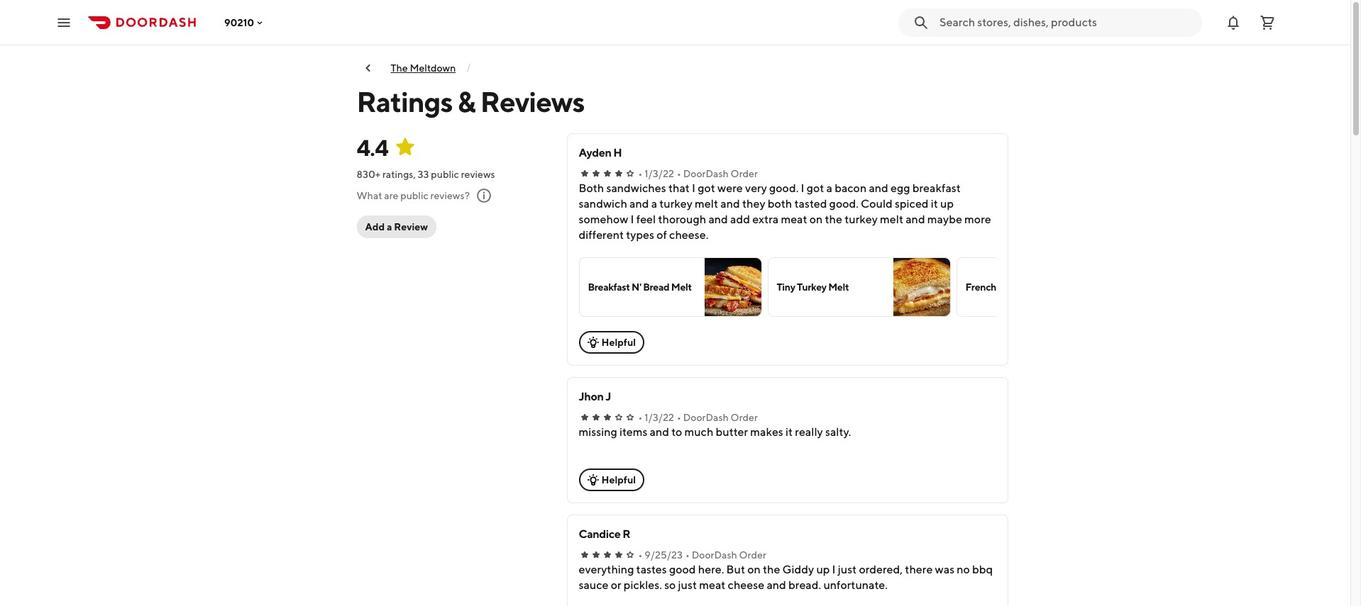 Task type: describe. For each thing, give the bounding box(es) containing it.
ayden h
[[579, 146, 622, 160]]

tiny turkey melt image
[[893, 258, 950, 317]]

doordash for jhon j
[[683, 412, 729, 424]]

ratings
[[383, 169, 413, 180]]

french
[[966, 282, 997, 293]]

reviews?
[[431, 190, 470, 202]]

0 items, open order cart image
[[1259, 14, 1276, 31]]

,
[[413, 169, 416, 180]]

the meltdown link
[[391, 62, 456, 74]]

add a review button
[[357, 216, 437, 239]]

notification bell image
[[1225, 14, 1242, 31]]

are
[[384, 190, 399, 202]]

r
[[623, 528, 630, 542]]

breakfast n' bread melt
[[588, 282, 692, 293]]

doordash for candice r
[[692, 550, 737, 562]]

j
[[606, 390, 611, 404]]

jhon
[[579, 390, 604, 404]]

what are public reviews?
[[357, 190, 470, 202]]

meltdown
[[410, 62, 456, 74]]

830+ ratings , 33 public reviews
[[357, 169, 495, 180]]

1 vertical spatial public
[[401, 190, 429, 202]]

33
[[418, 169, 429, 180]]

doordash for ayden h
[[683, 168, 729, 180]]

add
[[365, 221, 385, 233]]

back to store button image
[[362, 62, 374, 74]]

the
[[391, 62, 408, 74]]

n'
[[632, 282, 642, 293]]

1 helpful button from the top
[[579, 332, 645, 354]]

• 1/3/22 • doordash order for ayden h
[[639, 168, 758, 180]]

tiny turkey melt
[[777, 282, 849, 293]]

order for r
[[739, 550, 767, 562]]

breakfast n' bread melt button
[[579, 258, 762, 317]]

&
[[458, 85, 475, 119]]

• 1/3/22 • doordash order for jhon j
[[639, 412, 758, 424]]

helpful for first helpful button from the bottom of the page
[[602, 475, 636, 486]]

bread
[[643, 282, 670, 293]]

Store search: begin typing to search for stores available on DoorDash text field
[[940, 15, 1194, 30]]

turkey
[[797, 282, 827, 293]]

open menu image
[[55, 14, 72, 31]]



Task type: vqa. For each thing, say whether or not it's contained in the screenshot.
right public
yes



Task type: locate. For each thing, give the bounding box(es) containing it.
jhon j
[[579, 390, 611, 404]]

order
[[731, 168, 758, 180], [731, 412, 758, 424], [739, 550, 767, 562]]

a
[[387, 221, 392, 233]]

tiny turkey melt button
[[768, 258, 951, 317]]

2 helpful from the top
[[602, 475, 636, 486]]

1 • 1/3/22 • doordash order from the top
[[639, 168, 758, 180]]

•
[[639, 168, 643, 180], [677, 168, 681, 180], [639, 412, 643, 424], [677, 412, 681, 424], [639, 550, 643, 562], [686, 550, 690, 562]]

reviews
[[461, 169, 495, 180]]

1 horizontal spatial public
[[431, 169, 459, 180]]

0 vertical spatial doordash
[[683, 168, 729, 180]]

candice
[[579, 528, 621, 542]]

french fries button
[[957, 258, 1140, 317]]

1 horizontal spatial melt
[[829, 282, 849, 293]]

the meltdown
[[391, 62, 456, 74]]

helpful up r
[[602, 475, 636, 486]]

1 vertical spatial helpful button
[[579, 469, 645, 492]]

what
[[357, 190, 382, 202]]

helpful button up candice r
[[579, 469, 645, 492]]

order for j
[[731, 412, 758, 424]]

2 1/3/22 from the top
[[645, 412, 674, 424]]

1 melt from the left
[[671, 282, 692, 293]]

melt right turkey
[[829, 282, 849, 293]]

2 • 1/3/22 • doordash order from the top
[[639, 412, 758, 424]]

review
[[394, 221, 428, 233]]

breakfast n' bread melt image
[[705, 258, 761, 317]]

public
[[431, 169, 459, 180], [401, 190, 429, 202]]

• 1/3/22 • doordash order
[[639, 168, 758, 180], [639, 412, 758, 424]]

ayden
[[579, 146, 612, 160]]

helpful button up the j
[[579, 332, 645, 354]]

2 vertical spatial doordash
[[692, 550, 737, 562]]

2 melt from the left
[[829, 282, 849, 293]]

90210
[[224, 17, 254, 28]]

2 helpful button from the top
[[579, 469, 645, 492]]

reviews
[[480, 85, 585, 119]]

0 vertical spatial order
[[731, 168, 758, 180]]

1/3/22
[[645, 168, 674, 180], [645, 412, 674, 424]]

4.4
[[357, 134, 388, 161]]

tiny
[[777, 282, 796, 293]]

order for h
[[731, 168, 758, 180]]

• 9/25/23 • doordash order
[[639, 550, 767, 562]]

1 vertical spatial • 1/3/22 • doordash order
[[639, 412, 758, 424]]

0 vertical spatial helpful button
[[579, 332, 645, 354]]

1/3/22 for jhon j
[[645, 412, 674, 424]]

doordash
[[683, 168, 729, 180], [683, 412, 729, 424], [692, 550, 737, 562]]

1 helpful from the top
[[602, 337, 636, 349]]

helpful button
[[579, 332, 645, 354], [579, 469, 645, 492]]

fries
[[999, 282, 1020, 293]]

melt right bread
[[671, 282, 692, 293]]

0 horizontal spatial melt
[[671, 282, 692, 293]]

h
[[614, 146, 622, 160]]

1 1/3/22 from the top
[[645, 168, 674, 180]]

9/25/23
[[645, 550, 683, 562]]

ratings & reviews
[[357, 85, 585, 119]]

1 vertical spatial 1/3/22
[[645, 412, 674, 424]]

helpful up the j
[[602, 337, 636, 349]]

public right 33
[[431, 169, 459, 180]]

0 vertical spatial 1/3/22
[[645, 168, 674, 180]]

public down the ,
[[401, 190, 429, 202]]

0 vertical spatial public
[[431, 169, 459, 180]]

french fries
[[966, 282, 1020, 293]]

1 vertical spatial helpful
[[602, 475, 636, 486]]

90210 button
[[224, 17, 266, 28]]

1/3/22 for ayden h
[[645, 168, 674, 180]]

breakfast
[[588, 282, 630, 293]]

0 horizontal spatial public
[[401, 190, 429, 202]]

add a review
[[365, 221, 428, 233]]

helpful
[[602, 337, 636, 349], [602, 475, 636, 486]]

melt
[[671, 282, 692, 293], [829, 282, 849, 293]]

candice r
[[579, 528, 630, 542]]

830+
[[357, 169, 381, 180]]

1 vertical spatial doordash
[[683, 412, 729, 424]]

0 vertical spatial helpful
[[602, 337, 636, 349]]

ratings
[[357, 85, 453, 119]]

0 vertical spatial • 1/3/22 • doordash order
[[639, 168, 758, 180]]

1 vertical spatial order
[[731, 412, 758, 424]]

helpful for second helpful button from the bottom of the page
[[602, 337, 636, 349]]

2 vertical spatial order
[[739, 550, 767, 562]]



